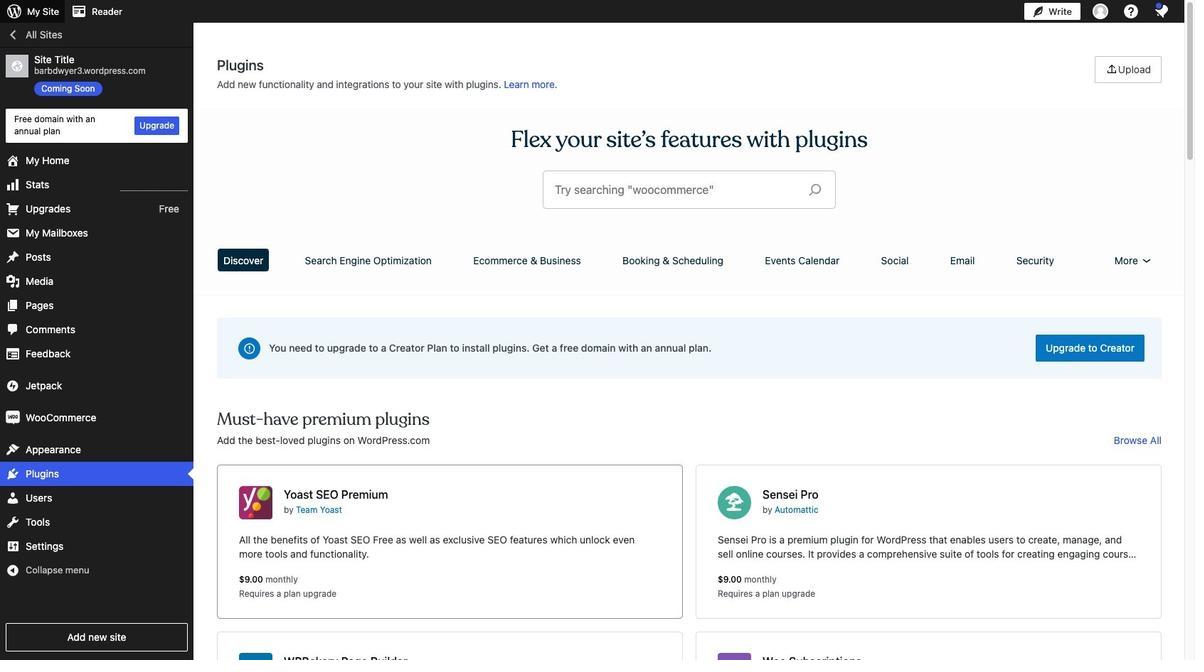 Task type: describe. For each thing, give the bounding box(es) containing it.
1 img image from the top
[[6, 379, 20, 393]]

manage your notifications image
[[1153, 3, 1170, 20]]

2 plugin icon image from the left
[[718, 487, 751, 520]]

2 img image from the top
[[6, 411, 20, 425]]

1 plugin icon image from the left
[[239, 487, 272, 520]]

Search search field
[[555, 171, 797, 208]]



Task type: vqa. For each thing, say whether or not it's contained in the screenshot.
Plugin Icon to the right
yes



Task type: locate. For each thing, give the bounding box(es) containing it.
0 vertical spatial img image
[[6, 379, 20, 393]]

0 horizontal spatial plugin icon image
[[239, 487, 272, 520]]

open search image
[[797, 180, 833, 200]]

1 vertical spatial img image
[[6, 411, 20, 425]]

help image
[[1122, 3, 1140, 20]]

my profile image
[[1093, 4, 1108, 19]]

img image
[[6, 379, 20, 393], [6, 411, 20, 425]]

plugin icon image
[[239, 487, 272, 520], [718, 487, 751, 520]]

1 horizontal spatial plugin icon image
[[718, 487, 751, 520]]

main content
[[212, 56, 1166, 661]]

None search field
[[543, 171, 835, 208]]

highest hourly views 0 image
[[120, 182, 188, 191]]



